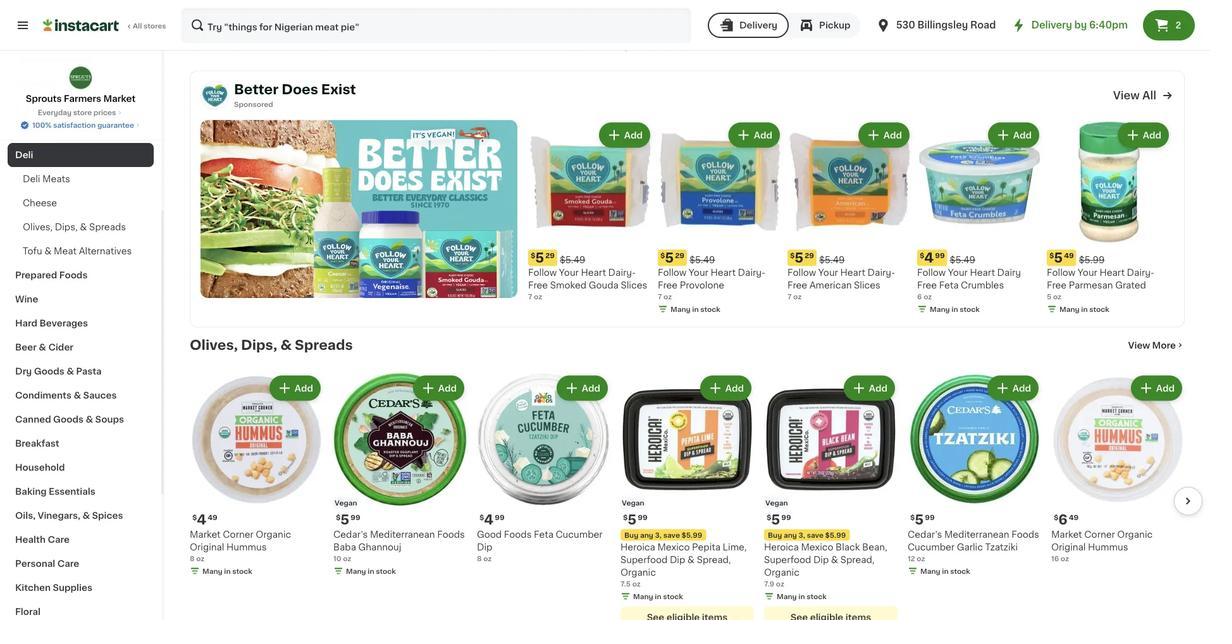Task type: describe. For each thing, give the bounding box(es) containing it.
spices
[[92, 512, 123, 521]]

oz inside follow your heart dairy- free smoked gouda slices 7 oz
[[534, 293, 543, 300]]

household
[[15, 464, 65, 473]]

smoked
[[550, 281, 587, 290]]

deli meats
[[23, 175, 70, 184]]

add button inside product group
[[1133, 377, 1182, 400]]

triple
[[861, 0, 886, 3]]

by
[[1075, 21, 1088, 30]]

1 horizontal spatial dips,
[[241, 339, 277, 352]]

100%
[[32, 122, 52, 129]]

sponsored badge image for boar's head brand sliced american white cheese
[[621, 44, 659, 52]]

gouda
[[589, 281, 619, 290]]

foods inside cedar's mediterranean foods cucumber garlic tzatziki 12 oz
[[1012, 530, 1040, 539]]

oz inside heroica mexico pepita lime, superfood dip & spread, organic 7.5 oz
[[633, 580, 641, 587]]

vegan for heroica mexico pepita lime, superfood dip & spread, organic
[[622, 499, 645, 506]]

nsored
[[248, 101, 273, 108]]

$ inside the "$ 6 49"
[[1055, 514, 1059, 521]]

oils,
[[15, 512, 36, 521]]

any for heroica mexico pepita lime, superfood dip & spread, organic
[[641, 532, 654, 539]]

1 $5.49 from the left
[[560, 255, 586, 264]]

cider
[[48, 343, 73, 352]]

many for cedar's mediterranean foods baba ghannouj
[[346, 568, 366, 575]]

slices inside follow your heart dairy- free smoked gouda slices 7 oz
[[621, 281, 648, 290]]

more
[[1153, 341, 1177, 350]]

7.9
[[765, 580, 775, 587]]

49 for 6
[[1070, 514, 1079, 521]]

6:40pm
[[1090, 21, 1129, 30]]

0 vertical spatial olives, dips, & spreads link
[[8, 216, 154, 240]]

baba
[[334, 543, 356, 552]]

49 for 4
[[208, 514, 217, 521]]

follow inside $ 5 29 $5.49 follow your heart dairy- free american slices 7 oz
[[788, 268, 817, 277]]

alternatives
[[79, 247, 132, 256]]

$ 4 99 inside item carousel region
[[480, 513, 505, 527]]

heart for 6
[[971, 268, 996, 277]]

oz inside 8 oz button
[[1058, 20, 1067, 27]]

sprouts farmers market logo image
[[69, 66, 93, 90]]

0 horizontal spatial market
[[103, 94, 136, 103]]

stock for cedar's mediterranean foods cucumber garlic tzatziki
[[951, 568, 971, 575]]

brie
[[797, 7, 814, 16]]

exist
[[321, 83, 356, 96]]

dip inside the good foods feta cucumber dip 8 oz
[[477, 543, 493, 552]]

kitchen supplies link
[[8, 576, 154, 600]]

dry goods & pasta link
[[8, 360, 154, 384]]

boar's
[[621, 0, 649, 3]]

goods for dry
[[34, 367, 64, 376]]

delivery by 6:40pm
[[1032, 21, 1129, 30]]

many in stock for cedar's mediterranean foods cucumber garlic tzatziki
[[921, 568, 971, 575]]

household link
[[8, 456, 154, 480]]

muenster
[[400, 0, 443, 3]]

cheese inside marin french cheese triple crème brie 8 oz
[[825, 0, 859, 3]]

shredded
[[258, 7, 301, 16]]

market corner organic original hummus 16 oz
[[1052, 530, 1153, 562]]

dry
[[15, 367, 32, 376]]

many in stock for follow your heart dairy- free provolone
[[671, 306, 721, 313]]

everyday store prices link
[[38, 108, 124, 118]]

market for market corner organic original hummus 16 oz
[[1052, 530, 1083, 539]]

health care
[[15, 536, 70, 545]]

follow inside $ 5 29 $5.49 follow your heart dairy- free provolone 7 oz
[[658, 268, 687, 277]]

organic valley 3 cheese mexican blend shredded cheese 6 oz
[[190, 0, 301, 39]]

vinegars,
[[38, 512, 80, 521]]

$ 4 99 inside $4.99 original price: $5.49 element
[[920, 251, 945, 265]]

2 $ 5 99 from the left
[[623, 513, 648, 527]]

your for 5
[[1078, 268, 1098, 277]]

cedar's mediterranean foods baba ghannouj 10 oz
[[334, 530, 465, 562]]

guarantee
[[97, 122, 134, 129]]

follow your heart dairy- free parmesan grated 5 oz
[[1048, 268, 1155, 300]]

health
[[15, 536, 46, 545]]

vegan for cedar's mediterranean foods baba ghannouj
[[335, 499, 357, 506]]

& inside 'link'
[[67, 367, 74, 376]]

any for heroica mexico black bean, superfood dip & spread, organic
[[784, 532, 797, 539]]

many in stock for cedar's mediterranean foods baba ghannouj
[[346, 568, 396, 575]]

$4.99 original price: $5.49 element
[[918, 250, 1042, 266]]

cheese link
[[8, 191, 154, 216]]

black
[[836, 543, 861, 552]]

oz inside cedar's mediterranean foods cucumber garlic tzatziki 12 oz
[[917, 555, 926, 562]]

many in stock for market corner organic original hummus
[[203, 568, 252, 575]]

store
[[73, 109, 92, 116]]

better
[[234, 83, 279, 96]]

hummus for market corner organic original hummus 16 oz
[[1089, 543, 1129, 552]]

dairy
[[998, 268, 1022, 277]]

road
[[971, 21, 997, 30]]

many for cedar's mediterranean foods cucumber garlic tzatziki
[[921, 568, 941, 575]]

many in stock down sprouts sliced muenster cheese 8 oz
[[346, 32, 396, 39]]

oz inside market corner organic original hummus 8 oz
[[196, 555, 205, 562]]

delivery by 6:40pm link
[[1012, 18, 1129, 33]]

oils, vinegars, & spices
[[15, 512, 123, 521]]

6 inside product group
[[1059, 513, 1068, 527]]

dairy- inside follow your heart dairy- free smoked gouda slices 7 oz
[[609, 268, 636, 277]]

many down sprouts sliced muenster cheese 8 oz
[[346, 32, 366, 39]]

pepita
[[693, 543, 721, 552]]

0 vertical spatial meat
[[15, 55, 39, 64]]

head
[[651, 0, 675, 3]]

pickup
[[820, 21, 851, 30]]

3, for pepita
[[655, 532, 662, 539]]

view for view more
[[1129, 341, 1151, 350]]

& inside heroica mexico pepita lime, superfood dip & spread, organic 7.5 oz
[[688, 555, 695, 564]]

organic inside heroica mexico black bean, superfood dip & spread, organic 7.9 oz
[[765, 568, 800, 577]]

49 for 5
[[1065, 252, 1075, 259]]

french
[[792, 0, 823, 3]]

oz inside follow your heart dairy- free parmesan grated 5 oz
[[1054, 293, 1062, 300]]

5 inside $ 5 29 $5.49 follow your heart dairy- free provolone 7 oz
[[665, 251, 674, 265]]

snacks & candy link
[[8, 71, 154, 95]]

deli link
[[8, 143, 154, 167]]

6 inside follow your heart dairy free feta crumbles 6 oz
[[918, 293, 923, 300]]

product group containing 6
[[1052, 373, 1186, 564]]

foods down tofu & meat alternatives
[[59, 271, 88, 280]]

better does exist image
[[201, 120, 518, 298]]

1 horizontal spatial meat
[[54, 247, 77, 256]]

2 horizontal spatial 4
[[925, 251, 934, 265]]

oz inside the boar's head brand sliced american white cheese 8 oz
[[627, 20, 636, 27]]

8 inside sprouts sliced muenster cheese 8 oz
[[334, 20, 338, 27]]

12 inside button
[[908, 20, 916, 27]]

does
[[282, 83, 318, 96]]

$ inside $ 4 49
[[192, 514, 197, 521]]

your inside $ 5 29 $5.49 follow your heart dairy- free american slices 7 oz
[[819, 268, 839, 277]]

dairy- inside $ 5 29 $5.49 follow your heart dairy- free provolone 7 oz
[[738, 268, 766, 277]]

cedar's for cucumber
[[908, 530, 943, 539]]

6 inside organic valley organic sliced american cheese 6 oz
[[477, 20, 482, 27]]

follow for 6
[[918, 268, 946, 277]]

foods inside 'cedar's mediterranean foods baba ghannouj 10 oz'
[[438, 530, 465, 539]]

0 vertical spatial olives,
[[23, 223, 53, 232]]

billingsley
[[918, 21, 969, 30]]

organic inside market corner organic original hummus 16 oz
[[1118, 530, 1153, 539]]

organic inside organic valley 3 cheese mexican blend shredded cheese 6 oz
[[190, 0, 225, 3]]

99 up baba
[[351, 514, 361, 521]]

many in stock for follow your heart dairy free feta crumbles
[[930, 306, 980, 313]]

in for cedar's mediterranean foods cucumber garlic tzatziki
[[943, 568, 949, 575]]

5 inside $ 5 29 $5.49 follow your heart dairy- free american slices 7 oz
[[795, 251, 804, 265]]

follow for 5
[[1048, 268, 1076, 277]]

free inside $ 5 29 $5.49 follow your heart dairy- free provolone 7 oz
[[658, 281, 678, 290]]

buy any 3, save $5.99 for black
[[768, 532, 846, 539]]

cucumber for mediterranean
[[908, 543, 955, 552]]

29 inside $ 5 29 $5.49 follow your heart dairy- free provolone 7 oz
[[676, 252, 685, 259]]

$ 5 29 $5.49 follow your heart dairy- free american slices 7 oz
[[788, 251, 896, 300]]

frozen link
[[8, 95, 154, 119]]

$ inside $ 5 49
[[1050, 252, 1055, 259]]

organic valley organic sliced american cheese 6 oz
[[477, 0, 609, 27]]

buy for heroica mexico black bean, superfood dip & spread, organic
[[768, 532, 783, 539]]

stores
[[144, 22, 166, 29]]

Search field
[[182, 9, 691, 42]]

good
[[477, 530, 502, 539]]

hard
[[15, 319, 37, 328]]

kitchen supplies
[[15, 584, 92, 593]]

$5.49 original price: $5.99 element
[[1048, 250, 1172, 266]]

original for market corner organic original hummus 8 oz
[[190, 543, 224, 552]]

many for heroica mexico pepita lime, superfood dip & spread, organic
[[634, 593, 654, 600]]

oz inside the good foods feta cucumber dip 8 oz
[[484, 555, 492, 562]]

$5.99 for heroica mexico black bean, superfood dip & spread, organic
[[826, 532, 846, 539]]

mediterranean for garlic
[[945, 530, 1010, 539]]

mexico for pepita
[[658, 543, 690, 552]]

sliced for boar's
[[706, 0, 733, 3]]

many for follow your heart dairy free feta crumbles
[[930, 306, 951, 313]]

0 horizontal spatial spreads
[[89, 223, 126, 232]]

stock for cedar's mediterranean foods baba ghannouj
[[376, 568, 396, 575]]

dip for heroica mexico black bean, superfood dip & spread, organic
[[814, 555, 829, 564]]

hard beverages
[[15, 319, 88, 328]]

foods inside the good foods feta cucumber dip 8 oz
[[504, 530, 532, 539]]

6 inside organic valley 3 cheese mexican blend shredded cheese 6 oz
[[190, 32, 195, 39]]

sprouts for sprouts farmers market
[[26, 94, 62, 103]]

8 inside the boar's head brand sliced american white cheese 8 oz
[[621, 20, 626, 27]]

american for organic
[[477, 7, 520, 16]]

blend
[[230, 7, 255, 16]]

4 $5.49 from the left
[[950, 255, 976, 264]]

oz inside organic valley organic sliced american cheese 6 oz
[[484, 20, 492, 27]]

heroica mexico black bean, superfood dip & spread, organic 7.9 oz
[[765, 543, 888, 587]]

100% satisfaction guarantee
[[32, 122, 134, 129]]

goods for canned
[[53, 416, 84, 424]]

spo
[[234, 101, 248, 108]]

free for 5
[[1048, 281, 1067, 290]]

8 inside market corner organic original hummus 8 oz
[[190, 555, 195, 562]]

oz inside organic valley 3 cheese mexican blend shredded cheese 6 oz
[[196, 32, 205, 39]]

12 inside cedar's mediterranean foods cucumber garlic tzatziki 12 oz
[[908, 555, 916, 562]]

valley for blend
[[228, 0, 254, 3]]

12 ct
[[908, 20, 925, 27]]

feta inside the good foods feta cucumber dip 8 oz
[[534, 530, 554, 539]]

view more
[[1129, 341, 1177, 350]]

care for personal care
[[57, 560, 79, 569]]

mexico for black
[[802, 543, 834, 552]]

8 oz button
[[1052, 0, 1186, 28]]

add inside product group
[[1157, 384, 1175, 393]]

ct
[[917, 20, 925, 27]]

superfood for heroica mexico black bean, superfood dip & spread, organic
[[765, 555, 812, 564]]

5 inside follow your heart dairy- free parmesan grated 5 oz
[[1048, 293, 1052, 300]]

$5.99 inside 'element'
[[1080, 255, 1105, 264]]

dairy- inside $ 5 29 $5.49 follow your heart dairy- free american slices 7 oz
[[868, 268, 896, 277]]

99 up heroica mexico pepita lime, superfood dip & spread, organic 7.5 oz
[[638, 514, 648, 521]]

candy
[[60, 79, 90, 88]]

oz inside market corner organic original hummus 16 oz
[[1061, 555, 1070, 562]]

personal
[[15, 560, 55, 569]]

oz inside sprouts sliced muenster cheese 8 oz
[[340, 20, 348, 27]]

0 horizontal spatial dips,
[[55, 223, 78, 232]]

530
[[897, 21, 916, 30]]

8 inside the good foods feta cucumber dip 8 oz
[[477, 555, 482, 562]]

$5.29 original price: $5.49 element for 5
[[788, 250, 913, 266]]

4 $ 5 99 from the left
[[911, 513, 935, 527]]

corner for market corner organic original hummus 16 oz
[[1085, 530, 1116, 539]]

100% satisfaction guarantee button
[[20, 118, 142, 130]]

baking essentials
[[15, 488, 95, 497]]

spread, for black
[[841, 555, 875, 564]]

2 $5.29 original price: $5.49 element from the left
[[658, 250, 783, 266]]

& inside heroica mexico black bean, superfood dip & spread, organic 7.9 oz
[[832, 555, 839, 564]]

in for follow your heart dairy- free parmesan grated
[[1082, 306, 1088, 313]]

in for follow your heart dairy free feta crumbles
[[952, 306, 959, 313]]

follow your heart image
[[201, 81, 229, 110]]

1 horizontal spatial olives,
[[190, 339, 238, 352]]

oz inside marin french cheese triple crème brie 8 oz
[[771, 20, 779, 27]]

many in stock for follow your heart dairy- free parmesan grated
[[1060, 306, 1110, 313]]

in for heroica mexico pepita lime, superfood dip & spread, organic
[[655, 593, 662, 600]]



Task type: locate. For each thing, give the bounding box(es) containing it.
sponsored badge image for marin french cheese triple crème brie
[[765, 29, 803, 36]]

breakfast
[[15, 440, 59, 448]]

heart inside follow your heart dairy- free parmesan grated 5 oz
[[1100, 268, 1125, 277]]

49 inside the "$ 6 49"
[[1070, 514, 1079, 521]]

feta inside follow your heart dairy free feta crumbles 6 oz
[[940, 281, 959, 290]]

many in stock down heroica mexico black bean, superfood dip & spread, organic 7.9 oz
[[777, 593, 827, 600]]

0 horizontal spatial original
[[190, 543, 224, 552]]

mediterranean up ghannouj
[[370, 530, 435, 539]]

sprouts farmers market
[[26, 94, 136, 103]]

any up heroica mexico black bean, superfood dip & spread, organic 7.9 oz
[[784, 532, 797, 539]]

in down sprouts sliced muenster cheese 8 oz
[[368, 32, 374, 39]]

cheese inside the boar's head brand sliced american white cheese 8 oz
[[694, 7, 728, 16]]

2 vegan from the left
[[622, 499, 645, 506]]

1 vertical spatial olives, dips, & spreads
[[190, 339, 353, 352]]

0 vertical spatial goods
[[34, 367, 64, 376]]

0 horizontal spatial sliced
[[371, 0, 398, 3]]

1 vertical spatial deli
[[23, 175, 40, 184]]

market inside market corner organic original hummus 16 oz
[[1052, 530, 1083, 539]]

2 slices from the left
[[855, 281, 881, 290]]

4 for market corner organic original hummus
[[197, 513, 207, 527]]

floral
[[15, 608, 41, 617]]

free inside follow your heart dairy- free parmesan grated 5 oz
[[1048, 281, 1067, 290]]

1 vertical spatial sprouts
[[26, 94, 62, 103]]

3,
[[655, 532, 662, 539], [799, 532, 806, 539]]

stock down heroica mexico pepita lime, superfood dip & spread, organic 7.5 oz
[[664, 593, 684, 600]]

many in stock for heroica mexico black bean, superfood dip & spread, organic
[[777, 593, 827, 600]]

99 up cedar's mediterranean foods cucumber garlic tzatziki 12 oz
[[926, 514, 935, 521]]

3 $5.49 from the left
[[820, 255, 845, 264]]

0 horizontal spatial sponsored badge image
[[621, 44, 659, 52]]

1 vertical spatial feta
[[534, 530, 554, 539]]

your for 6
[[949, 268, 968, 277]]

white
[[665, 7, 691, 16]]

99 up good
[[495, 514, 505, 521]]

4 up good
[[484, 513, 494, 527]]

slices inside $ 5 29 $5.49 follow your heart dairy- free american slices 7 oz
[[855, 281, 881, 290]]

mediterranean inside 'cedar's mediterranean foods baba ghannouj 10 oz'
[[370, 530, 435, 539]]

follow for slices
[[529, 268, 557, 277]]

sprouts inside sprouts sliced muenster cheese 8 oz
[[334, 0, 368, 3]]

1 horizontal spatial 7
[[658, 293, 662, 300]]

heroica
[[621, 543, 656, 552], [765, 543, 799, 552]]

2 12 from the top
[[908, 555, 916, 562]]

breakfast link
[[8, 432, 154, 456]]

sliced inside sprouts sliced muenster cheese 8 oz
[[371, 0, 398, 3]]

$5.49 inside $ 5 29 $5.49 follow your heart dairy- free american slices 7 oz
[[820, 255, 845, 264]]

stock down provolone
[[701, 306, 721, 313]]

49 up the parmesan
[[1065, 252, 1075, 259]]

free inside $ 5 29 $5.49 follow your heart dairy- free american slices 7 oz
[[788, 281, 808, 290]]

delivery
[[1032, 21, 1073, 30], [740, 21, 778, 30]]

0 horizontal spatial vegan
[[335, 499, 357, 506]]

0 horizontal spatial mediterranean
[[370, 530, 435, 539]]

$5.99 for heroica mexico pepita lime, superfood dip & spread, organic
[[682, 532, 703, 539]]

0 horizontal spatial slices
[[621, 281, 648, 290]]

1 vertical spatial view
[[1129, 341, 1151, 350]]

8 inside marin french cheese triple crème brie 8 oz
[[765, 20, 769, 27]]

delivery left by
[[1032, 21, 1073, 30]]

2 your from the left
[[689, 268, 709, 277]]

3 7 from the left
[[788, 293, 792, 300]]

0 vertical spatial sprouts
[[334, 0, 368, 3]]

2 mediterranean from the left
[[945, 530, 1010, 539]]

your inside follow your heart dairy free feta crumbles 6 oz
[[949, 268, 968, 277]]

1 spread, from the left
[[697, 555, 731, 564]]

2 29 from the left
[[676, 252, 685, 259]]

3 $ 5 99 from the left
[[767, 513, 792, 527]]

3, up heroica mexico black bean, superfood dip & spread, organic 7.9 oz
[[799, 532, 806, 539]]

market for market corner organic original hummus 8 oz
[[190, 530, 221, 539]]

heart inside follow your heart dairy free feta crumbles 6 oz
[[971, 268, 996, 277]]

1 heroica from the left
[[621, 543, 656, 552]]

1 your from the left
[[559, 268, 579, 277]]

save for black
[[807, 532, 824, 539]]

4 heart from the left
[[971, 268, 996, 277]]

satisfaction
[[53, 122, 96, 129]]

foods up tzatziki
[[1012, 530, 1040, 539]]

cheese inside organic valley organic sliced american cheese 6 oz
[[522, 7, 556, 16]]

corner inside market corner organic original hummus 8 oz
[[223, 530, 254, 539]]

1 hummus from the left
[[227, 543, 267, 552]]

0 horizontal spatial feta
[[534, 530, 554, 539]]

in down provolone
[[693, 306, 699, 313]]

parmesan
[[1069, 281, 1114, 290]]

goods inside 'link'
[[34, 367, 64, 376]]

buy for heroica mexico pepita lime, superfood dip & spread, organic
[[625, 532, 639, 539]]

many in stock for heroica mexico pepita lime, superfood dip & spread, organic
[[634, 593, 684, 600]]

condiments
[[15, 391, 72, 400]]

hummus
[[227, 543, 267, 552], [1089, 543, 1129, 552]]

29 for follow your heart dairy- free american slices
[[805, 252, 815, 259]]

original
[[190, 543, 224, 552], [1052, 543, 1086, 552]]

0 horizontal spatial superfood
[[621, 555, 668, 564]]

1 horizontal spatial feta
[[940, 281, 959, 290]]

29 inside $ 5 29 $5.49 follow your heart dairy- free american slices 7 oz
[[805, 252, 815, 259]]

spread,
[[697, 555, 731, 564], [841, 555, 875, 564]]

99 up heroica mexico black bean, superfood dip & spread, organic 7.9 oz
[[782, 514, 792, 521]]

cedar's
[[334, 530, 368, 539], [908, 530, 943, 539]]

delivery for delivery
[[740, 21, 778, 30]]

1 horizontal spatial cedar's
[[908, 530, 943, 539]]

baking
[[15, 488, 47, 497]]

organic inside market corner organic original hummus 8 oz
[[256, 530, 291, 539]]

0 horizontal spatial sprouts
[[26, 94, 62, 103]]

5 your from the left
[[1078, 268, 1098, 277]]

1 buy any 3, save $5.99 from the left
[[625, 532, 703, 539]]

1 vertical spatial $ 4 99
[[480, 513, 505, 527]]

5 free from the left
[[1048, 281, 1067, 290]]

heart inside $ 5 29 $5.49 follow your heart dairy- free provolone 7 oz
[[711, 268, 736, 277]]

1 mexico from the left
[[658, 543, 690, 552]]

$5.99 up the parmesan
[[1080, 255, 1105, 264]]

0 vertical spatial cucumber
[[556, 530, 603, 539]]

meats
[[42, 175, 70, 184]]

floral link
[[8, 600, 154, 620]]

stock down ghannouj
[[376, 568, 396, 575]]

4 follow from the left
[[918, 268, 946, 277]]

many in stock down garlic
[[921, 568, 971, 575]]

free for 6
[[918, 281, 937, 290]]

your inside $ 5 29 $5.49 follow your heart dairy- free provolone 7 oz
[[689, 268, 709, 277]]

buy up 7.9
[[768, 532, 783, 539]]

market inside market corner organic original hummus 8 oz
[[190, 530, 221, 539]]

&
[[41, 55, 48, 64], [50, 79, 58, 88], [80, 223, 87, 232], [44, 247, 52, 256], [281, 339, 292, 352], [39, 343, 46, 352], [67, 367, 74, 376], [74, 391, 81, 400], [86, 416, 93, 424], [83, 512, 90, 521], [688, 555, 695, 564], [832, 555, 839, 564]]

buy up 7.5
[[625, 532, 639, 539]]

4 up follow your heart dairy free feta crumbles 6 oz
[[925, 251, 934, 265]]

0 horizontal spatial valley
[[228, 0, 254, 3]]

in for cedar's mediterranean foods baba ghannouj
[[368, 568, 374, 575]]

many in stock down market corner organic original hummus 8 oz
[[203, 568, 252, 575]]

1 cedar's from the left
[[334, 530, 368, 539]]

5 follow from the left
[[1048, 268, 1076, 277]]

dip inside heroica mexico pepita lime, superfood dip & spread, organic 7.5 oz
[[670, 555, 686, 564]]

29 for 5
[[546, 252, 555, 259]]

1 horizontal spatial heroica
[[765, 543, 799, 552]]

free for slices
[[529, 281, 548, 290]]

ghannouj
[[359, 543, 402, 552]]

1 mediterranean from the left
[[370, 530, 435, 539]]

heroica up 7.9
[[765, 543, 799, 552]]

cedar's inside 'cedar's mediterranean foods baba ghannouj 10 oz'
[[334, 530, 368, 539]]

1 horizontal spatial spread,
[[841, 555, 875, 564]]

1 heart from the left
[[581, 268, 606, 277]]

free inside follow your heart dairy- free smoked gouda slices 7 oz
[[529, 281, 548, 290]]

1 vertical spatial cucumber
[[908, 543, 955, 552]]

$ 4 99
[[920, 251, 945, 265], [480, 513, 505, 527]]

530 billingsley road
[[897, 21, 997, 30]]

2 cedar's from the left
[[908, 530, 943, 539]]

1 horizontal spatial hummus
[[1089, 543, 1129, 552]]

1 slices from the left
[[621, 281, 648, 290]]

corner inside market corner organic original hummus 16 oz
[[1085, 530, 1116, 539]]

market up prices
[[103, 94, 136, 103]]

original down $ 4 49
[[190, 543, 224, 552]]

1 horizontal spatial valley
[[515, 0, 541, 3]]

0 horizontal spatial hummus
[[227, 543, 267, 552]]

1 horizontal spatial mediterranean
[[945, 530, 1010, 539]]

0 vertical spatial spreads
[[89, 223, 126, 232]]

1 save from the left
[[664, 532, 680, 539]]

$5.99 up black at the right
[[826, 532, 846, 539]]

deli for deli
[[15, 151, 33, 160]]

spreads
[[89, 223, 126, 232], [295, 339, 353, 352]]

spread, down pepita
[[697, 555, 731, 564]]

sponsored badge image down boar's
[[621, 44, 659, 52]]

mediterranean inside cedar's mediterranean foods cucumber garlic tzatziki 12 oz
[[945, 530, 1010, 539]]

product group
[[621, 0, 754, 55], [765, 0, 898, 39], [529, 120, 653, 302], [658, 120, 783, 317], [788, 120, 913, 302], [918, 120, 1042, 317], [1048, 120, 1172, 317], [190, 373, 323, 579], [334, 373, 467, 579], [477, 373, 611, 564], [621, 373, 754, 620], [765, 373, 898, 620], [908, 373, 1042, 579], [1052, 373, 1186, 564]]

7 inside follow your heart dairy- free smoked gouda slices 7 oz
[[529, 293, 533, 300]]

1 horizontal spatial superfood
[[765, 555, 812, 564]]

1 horizontal spatial market
[[190, 530, 221, 539]]

0 vertical spatial deli
[[15, 151, 33, 160]]

sliced left boar's
[[581, 0, 609, 3]]

personal care
[[15, 560, 79, 569]]

mediterranean for ghannouj
[[370, 530, 435, 539]]

$ inside $ 5 29 $5.49 follow your heart dairy- free provolone 7 oz
[[661, 252, 665, 259]]

1 29 from the left
[[546, 252, 555, 259]]

1 follow from the left
[[529, 268, 557, 277]]

2 spread, from the left
[[841, 555, 875, 564]]

mediterranean
[[370, 530, 435, 539], [945, 530, 1010, 539]]

care up supplies
[[57, 560, 79, 569]]

1 horizontal spatial olives, dips, & spreads link
[[190, 338, 353, 353]]

goods
[[34, 367, 64, 376], [53, 416, 84, 424]]

mediterranean up garlic
[[945, 530, 1010, 539]]

0 horizontal spatial meat
[[15, 55, 39, 64]]

0 horizontal spatial 7
[[529, 293, 533, 300]]

1 horizontal spatial any
[[784, 532, 797, 539]]

None search field
[[181, 8, 692, 43]]

many down provolone
[[671, 306, 691, 313]]

3 your from the left
[[819, 268, 839, 277]]

free inside follow your heart dairy free feta crumbles 6 oz
[[918, 281, 937, 290]]

many down baba
[[346, 568, 366, 575]]

1 $ 5 99 from the left
[[336, 513, 361, 527]]

sliced left muenster
[[371, 0, 398, 3]]

1 vertical spatial meat
[[54, 247, 77, 256]]

8
[[334, 20, 338, 27], [621, 20, 626, 27], [765, 20, 769, 27], [1052, 20, 1057, 27], [190, 555, 195, 562], [477, 555, 482, 562]]

cucumber inside the good foods feta cucumber dip 8 oz
[[556, 530, 603, 539]]

7 inside $ 5 29 $5.49 follow your heart dairy- free provolone 7 oz
[[658, 293, 662, 300]]

many down market corner organic original hummus 8 oz
[[203, 568, 223, 575]]

1 superfood from the left
[[621, 555, 668, 564]]

0 horizontal spatial $ 4 99
[[480, 513, 505, 527]]

sponsored badge image down crème
[[765, 29, 803, 36]]

1 buy from the left
[[625, 532, 639, 539]]

1 $5.29 original price: $5.49 element from the left
[[529, 250, 653, 266]]

1 dairy- from the left
[[609, 268, 636, 277]]

1 horizontal spatial original
[[1052, 543, 1086, 552]]

$ 6 49
[[1055, 513, 1079, 527]]

2 horizontal spatial $5.99
[[1080, 255, 1105, 264]]

2 valley from the left
[[515, 0, 541, 3]]

in down cedar's mediterranean foods cucumber garlic tzatziki 12 oz
[[943, 568, 949, 575]]

all stores link
[[43, 8, 167, 43]]

2 any from the left
[[784, 532, 797, 539]]

save up heroica mexico pepita lime, superfood dip & spread, organic 7.5 oz
[[664, 532, 680, 539]]

oz inside follow your heart dairy free feta crumbles 6 oz
[[924, 293, 933, 300]]

2 hummus from the left
[[1089, 543, 1129, 552]]

stock for follow your heart dairy free feta crumbles
[[960, 306, 980, 313]]

49 up market corner organic original hummus 8 oz
[[208, 514, 217, 521]]

0 horizontal spatial mexico
[[658, 543, 690, 552]]

corner for market corner organic original hummus 8 oz
[[223, 530, 254, 539]]

0 horizontal spatial dip
[[477, 543, 493, 552]]

many in stock down follow your heart dairy free feta crumbles 6 oz
[[930, 306, 980, 313]]

$5.99 up pepita
[[682, 532, 703, 539]]

sprouts for sprouts sliced muenster cheese 8 oz
[[334, 0, 368, 3]]

original up 16
[[1052, 543, 1086, 552]]

beer & cider link
[[8, 336, 154, 360]]

dairy- inside follow your heart dairy- free parmesan grated 5 oz
[[1128, 268, 1155, 277]]

oz inside 'cedar's mediterranean foods baba ghannouj 10 oz'
[[343, 555, 351, 562]]

2 original from the left
[[1052, 543, 1086, 552]]

1 vegan from the left
[[335, 499, 357, 506]]

in down heroica mexico black bean, superfood dip & spread, organic 7.9 oz
[[799, 593, 806, 600]]

3 dairy- from the left
[[868, 268, 896, 277]]

heroica for heroica mexico black bean, superfood dip & spread, organic
[[765, 543, 799, 552]]

$ 4 99 up follow your heart dairy free feta crumbles 6 oz
[[920, 251, 945, 265]]

condiments & sauces link
[[8, 384, 154, 408]]

product group containing marin french cheese triple crème brie
[[765, 0, 898, 39]]

3 $5.29 original price: $5.49 element from the left
[[788, 250, 913, 266]]

cedar's inside cedar's mediterranean foods cucumber garlic tzatziki 12 oz
[[908, 530, 943, 539]]

your inside follow your heart dairy- free smoked gouda slices 7 oz
[[559, 268, 579, 277]]

29 inside $ 5 29
[[546, 252, 555, 259]]

2 buy from the left
[[768, 532, 783, 539]]

heroica up 7.5
[[621, 543, 656, 552]]

1 horizontal spatial sliced
[[581, 0, 609, 3]]

superfood up 7.9
[[765, 555, 812, 564]]

any up heroica mexico pepita lime, superfood dip & spread, organic 7.5 oz
[[641, 532, 654, 539]]

1 horizontal spatial 29
[[676, 252, 685, 259]]

tofu & meat alternatives
[[23, 247, 132, 256]]

4 dairy- from the left
[[1128, 268, 1155, 277]]

1 horizontal spatial sponsored badge image
[[765, 29, 803, 36]]

stock for follow your heart dairy- free provolone
[[701, 306, 721, 313]]

tofu & meat alternatives link
[[8, 240, 154, 264]]

many down heroica mexico black bean, superfood dip & spread, organic 7.9 oz
[[777, 593, 797, 600]]

cedar's for baba
[[334, 530, 368, 539]]

delivery inside button
[[740, 21, 778, 30]]

1 free from the left
[[529, 281, 548, 290]]

heart for slices
[[581, 268, 606, 277]]

stock for follow your heart dairy- free parmesan grated
[[1090, 306, 1110, 313]]

2 horizontal spatial dip
[[814, 555, 829, 564]]

dip inside heroica mexico black bean, superfood dip & spread, organic 7.9 oz
[[814, 555, 829, 564]]

2 corner from the left
[[1085, 530, 1116, 539]]

heroica for heroica mexico pepita lime, superfood dip & spread, organic
[[621, 543, 656, 552]]

2 heroica from the left
[[765, 543, 799, 552]]

1 vertical spatial goods
[[53, 416, 84, 424]]

2 horizontal spatial american
[[810, 281, 852, 290]]

1 7 from the left
[[529, 293, 533, 300]]

seafood
[[50, 55, 89, 64]]

0 vertical spatial sponsored badge image
[[765, 29, 803, 36]]

heart inside follow your heart dairy- free smoked gouda slices 7 oz
[[581, 268, 606, 277]]

0 vertical spatial view
[[1114, 90, 1141, 101]]

original for market corner organic original hummus 16 oz
[[1052, 543, 1086, 552]]

3 29 from the left
[[805, 252, 815, 259]]

meat up snacks
[[15, 55, 39, 64]]

american inside the boar's head brand sliced american white cheese 8 oz
[[621, 7, 663, 16]]

stock down heroica mexico black bean, superfood dip & spread, organic 7.9 oz
[[807, 593, 827, 600]]

3, up heroica mexico pepita lime, superfood dip & spread, organic 7.5 oz
[[655, 532, 662, 539]]

0 horizontal spatial olives, dips, & spreads
[[23, 223, 126, 232]]

in for market corner organic original hummus
[[224, 568, 231, 575]]

feta left crumbles
[[940, 281, 959, 290]]

$5.29 original price: $5.49 element
[[529, 250, 653, 266], [658, 250, 783, 266], [788, 250, 913, 266]]

0 horizontal spatial heroica
[[621, 543, 656, 552]]

care down vinegars,
[[48, 536, 70, 545]]

1 corner from the left
[[223, 530, 254, 539]]

many in stock down ghannouj
[[346, 568, 396, 575]]

beer & cider
[[15, 343, 73, 352]]

stock down follow your heart dairy free feta crumbles 6 oz
[[960, 306, 980, 313]]

care for health care
[[48, 536, 70, 545]]

many for market corner organic original hummus
[[203, 568, 223, 575]]

0 horizontal spatial olives, dips, & spreads link
[[8, 216, 154, 240]]

superfood up 7.5
[[621, 555, 668, 564]]

foods right good
[[504, 530, 532, 539]]

stock for market corner organic original hummus
[[232, 568, 252, 575]]

1 horizontal spatial corner
[[1085, 530, 1116, 539]]

3 vegan from the left
[[766, 499, 788, 506]]

goods down beer & cider
[[34, 367, 64, 376]]

3 sliced from the left
[[706, 0, 733, 3]]

free
[[529, 281, 548, 290], [658, 281, 678, 290], [788, 281, 808, 290], [918, 281, 937, 290], [1048, 281, 1067, 290]]

$ inside $ 5 29
[[531, 252, 536, 259]]

0 horizontal spatial buy
[[625, 532, 639, 539]]

12 ct button
[[908, 0, 1042, 28]]

follow inside follow your heart dairy- free smoked gouda slices 7 oz
[[529, 268, 557, 277]]

in for follow your heart dairy- free provolone
[[693, 306, 699, 313]]

2 $5.49 from the left
[[690, 255, 715, 264]]

0 horizontal spatial delivery
[[740, 21, 778, 30]]

0 vertical spatial olives, dips, & spreads
[[23, 223, 126, 232]]

7 inside $ 5 29 $5.49 follow your heart dairy- free american slices 7 oz
[[788, 293, 792, 300]]

1 sliced from the left
[[371, 0, 398, 3]]

stock down sprouts sliced muenster cheese 8 oz
[[376, 32, 396, 39]]

4 up market corner organic original hummus 8 oz
[[197, 513, 207, 527]]

buy any 3, save $5.99 up heroica mexico black bean, superfood dip & spread, organic 7.9 oz
[[768, 532, 846, 539]]

stock
[[376, 32, 396, 39], [701, 306, 721, 313], [960, 306, 980, 313], [1090, 306, 1110, 313], [232, 568, 252, 575], [376, 568, 396, 575], [951, 568, 971, 575], [664, 593, 684, 600], [807, 593, 827, 600]]

1 horizontal spatial buy
[[768, 532, 783, 539]]

in down the parmesan
[[1082, 306, 1088, 313]]

1 vertical spatial dips,
[[241, 339, 277, 352]]

stock down garlic
[[951, 568, 971, 575]]

sliced for organic
[[581, 0, 609, 3]]

2 sliced from the left
[[581, 0, 609, 3]]

$ inside $ 5 29 $5.49 follow your heart dairy- free american slices 7 oz
[[791, 252, 795, 259]]

meat up prepared foods
[[54, 247, 77, 256]]

view more link
[[1129, 339, 1186, 352]]

$5.29 original price: $5.49 element for your
[[529, 250, 653, 266]]

0 horizontal spatial cedar's
[[334, 530, 368, 539]]

market corner organic original hummus 8 oz
[[190, 530, 291, 562]]

1 valley from the left
[[228, 0, 254, 3]]

sauces
[[83, 391, 117, 400]]

valley inside organic valley organic sliced american cheese 6 oz
[[515, 0, 541, 3]]

0 vertical spatial 12
[[908, 20, 916, 27]]

instacart logo image
[[43, 18, 119, 33]]

2 free from the left
[[658, 281, 678, 290]]

superfood inside heroica mexico pepita lime, superfood dip & spread, organic 7.5 oz
[[621, 555, 668, 564]]

1 horizontal spatial 4
[[484, 513, 494, 527]]

10
[[334, 555, 341, 562]]

4 for good foods feta cucumber dip
[[484, 513, 494, 527]]

dry goods & pasta
[[15, 367, 102, 376]]

soups
[[95, 416, 124, 424]]

6
[[477, 20, 482, 27], [190, 32, 195, 39], [918, 293, 923, 300], [1059, 513, 1068, 527]]

2 heart from the left
[[711, 268, 736, 277]]

deli for deli meats
[[23, 175, 40, 184]]

0 vertical spatial feta
[[940, 281, 959, 290]]

0 horizontal spatial any
[[641, 532, 654, 539]]

3 heart from the left
[[841, 268, 866, 277]]

your for slices
[[559, 268, 579, 277]]

buy any 3, save $5.99 up heroica mexico pepita lime, superfood dip & spread, organic 7.5 oz
[[625, 532, 703, 539]]

superfood inside heroica mexico black bean, superfood dip & spread, organic 7.9 oz
[[765, 555, 812, 564]]

2 horizontal spatial $5.29 original price: $5.49 element
[[788, 250, 913, 266]]

stock down follow your heart dairy- free parmesan grated 5 oz
[[1090, 306, 1110, 313]]

spread, inside heroica mexico pepita lime, superfood dip & spread, organic 7.5 oz
[[697, 555, 731, 564]]

mexico left pepita
[[658, 543, 690, 552]]

1 vertical spatial all
[[1143, 90, 1157, 101]]

in down heroica mexico pepita lime, superfood dip & spread, organic 7.5 oz
[[655, 593, 662, 600]]

2 horizontal spatial market
[[1052, 530, 1083, 539]]

olives, dips, & spreads link
[[8, 216, 154, 240], [190, 338, 353, 353]]

spread, down black at the right
[[841, 555, 875, 564]]

0 horizontal spatial $5.99
[[682, 532, 703, 539]]

0 vertical spatial all
[[133, 22, 142, 29]]

cucumber for foods
[[556, 530, 603, 539]]

oils, vinegars, & spices link
[[8, 504, 154, 528]]

0 horizontal spatial buy any 3, save $5.99
[[625, 532, 703, 539]]

heart inside $ 5 29 $5.49 follow your heart dairy- free american slices 7 oz
[[841, 268, 866, 277]]

1 horizontal spatial all
[[1143, 90, 1157, 101]]

2 buy any 3, save $5.99 from the left
[[768, 532, 846, 539]]

lime,
[[723, 543, 747, 552]]

1 any from the left
[[641, 532, 654, 539]]

oz inside heroica mexico black bean, superfood dip & spread, organic 7.9 oz
[[777, 580, 785, 587]]

valley for cheese
[[515, 0, 541, 3]]

1 horizontal spatial vegan
[[622, 499, 645, 506]]

olives, dips, & spreads inside olives, dips, & spreads link
[[23, 223, 126, 232]]

frozen
[[15, 103, 46, 112]]

vegan for heroica mexico black bean, superfood dip & spread, organic
[[766, 499, 788, 506]]

$5.49
[[560, 255, 586, 264], [690, 255, 715, 264], [820, 255, 845, 264], [950, 255, 976, 264]]

follow your heart dairy free feta crumbles 6 oz
[[918, 268, 1022, 300]]

$5.49 inside $ 5 29 $5.49 follow your heart dairy- free provolone 7 oz
[[690, 255, 715, 264]]

stock down market corner organic original hummus 8 oz
[[232, 568, 252, 575]]

2 dairy- from the left
[[738, 268, 766, 277]]

5 inside 'element'
[[1055, 251, 1064, 265]]

many in stock down provolone
[[671, 306, 721, 313]]

in down market corner organic original hummus 8 oz
[[224, 568, 231, 575]]

market
[[103, 94, 136, 103], [190, 530, 221, 539], [1052, 530, 1083, 539]]

mexico left black at the right
[[802, 543, 834, 552]]

99 up follow your heart dairy free feta crumbles 6 oz
[[936, 252, 945, 259]]

product group containing boar's head brand sliced american white cheese
[[621, 0, 754, 55]]

all stores
[[133, 22, 166, 29]]

1 horizontal spatial dip
[[670, 555, 686, 564]]

2 save from the left
[[807, 532, 824, 539]]

0 horizontal spatial cucumber
[[556, 530, 603, 539]]

meat & seafood
[[15, 55, 89, 64]]

stock for heroica mexico black bean, superfood dip & spread, organic
[[807, 593, 827, 600]]

delivery down crème
[[740, 21, 778, 30]]

service type group
[[708, 13, 861, 38]]

sprouts sliced muenster cheese 8 oz
[[334, 0, 443, 27]]

many in stock down heroica mexico pepita lime, superfood dip & spread, organic 7.5 oz
[[634, 593, 684, 600]]

oz inside $ 5 29 $5.49 follow your heart dairy- free american slices 7 oz
[[794, 293, 802, 300]]

$ 5 29 $5.49 follow your heart dairy- free provolone 7 oz
[[658, 251, 766, 300]]

cheese inside sprouts sliced muenster cheese 8 oz
[[334, 7, 368, 16]]

many down the parmesan
[[1060, 306, 1080, 313]]

feta right good
[[534, 530, 554, 539]]

marin
[[765, 0, 790, 3]]

3 follow from the left
[[788, 268, 817, 277]]

buy any 3, save $5.99 for pepita
[[625, 532, 703, 539]]

sliced right brand
[[706, 0, 733, 3]]

many in stock down the parmesan
[[1060, 306, 1110, 313]]

2 follow from the left
[[658, 268, 687, 277]]

0 horizontal spatial olives,
[[23, 223, 53, 232]]

deli meats link
[[8, 167, 154, 191]]

1 12 from the top
[[908, 20, 916, 27]]

view all
[[1114, 90, 1157, 101]]

market down $ 4 49
[[190, 530, 221, 539]]

in for heroica mexico black bean, superfood dip & spread, organic
[[799, 593, 806, 600]]

foods left good
[[438, 530, 465, 539]]

spread, for pepita
[[697, 555, 731, 564]]

kitchen
[[15, 584, 51, 593]]

$ 5 29
[[531, 251, 555, 265]]

prepared
[[15, 271, 57, 280]]

better does exist spo nsored
[[234, 83, 356, 108]]

view for view all
[[1114, 90, 1141, 101]]

olives,
[[23, 223, 53, 232], [190, 339, 238, 352]]

in down follow your heart dairy free feta crumbles 6 oz
[[952, 306, 959, 313]]

49 inside $ 5 49
[[1065, 252, 1075, 259]]

$ 4 49
[[192, 513, 217, 527]]

sliced inside the boar's head brand sliced american white cheese 8 oz
[[706, 0, 733, 3]]

deli down bakery
[[15, 151, 33, 160]]

0 horizontal spatial corner
[[223, 530, 254, 539]]

health care link
[[8, 528, 154, 552]]

$5.99
[[1080, 255, 1105, 264], [682, 532, 703, 539], [826, 532, 846, 539]]

follow inside follow your heart dairy- free parmesan grated 5 oz
[[1048, 268, 1076, 277]]

in down ghannouj
[[368, 568, 374, 575]]

1 horizontal spatial olives, dips, & spreads
[[190, 339, 353, 352]]

many for follow your heart dairy- free parmesan grated
[[1060, 306, 1080, 313]]

goods down condiments & sauces
[[53, 416, 84, 424]]

dip for heroica mexico pepita lime, superfood dip & spread, organic
[[670, 555, 686, 564]]

deli left meats
[[23, 175, 40, 184]]

many down heroica mexico pepita lime, superfood dip & spread, organic 7.5 oz
[[634, 593, 654, 600]]

crumbles
[[962, 281, 1005, 290]]

2 superfood from the left
[[765, 555, 812, 564]]

cheese
[[264, 0, 299, 3], [825, 0, 859, 3], [334, 7, 368, 16], [522, 7, 556, 16], [694, 7, 728, 16], [190, 20, 224, 29], [23, 199, 57, 208]]

sponsored badge image
[[765, 29, 803, 36], [621, 44, 659, 52]]

5 heart from the left
[[1100, 268, 1125, 277]]

essentials
[[49, 488, 95, 497]]

follow inside follow your heart dairy free feta crumbles 6 oz
[[918, 268, 946, 277]]

canned
[[15, 416, 51, 424]]

49 up market corner organic original hummus 16 oz
[[1070, 514, 1079, 521]]

many for follow your heart dairy- free provolone
[[671, 306, 691, 313]]

1 3, from the left
[[655, 532, 662, 539]]

american for boar's
[[621, 7, 663, 16]]

2 7 from the left
[[658, 293, 662, 300]]

item carousel region
[[172, 368, 1203, 620]]

0 horizontal spatial 29
[[546, 252, 555, 259]]

save for pepita
[[664, 532, 680, 539]]

mexico
[[658, 543, 690, 552], [802, 543, 834, 552]]

3 free from the left
[[788, 281, 808, 290]]

cedar's mediterranean foods cucumber garlic tzatziki 12 oz
[[908, 530, 1040, 562]]

many down follow your heart dairy free feta crumbles 6 oz
[[930, 306, 951, 313]]

market down the "$ 6 49"
[[1052, 530, 1083, 539]]

8 inside button
[[1052, 20, 1057, 27]]

2 mexico from the left
[[802, 543, 834, 552]]

1 vertical spatial spreads
[[295, 339, 353, 352]]

1 horizontal spatial delivery
[[1032, 21, 1073, 30]]

heroica mexico pepita lime, superfood dip & spread, organic 7.5 oz
[[621, 543, 747, 587]]

hummus inside market corner organic original hummus 8 oz
[[227, 543, 267, 552]]

2 3, from the left
[[799, 532, 806, 539]]

save up heroica mexico black bean, superfood dip & spread, organic 7.9 oz
[[807, 532, 824, 539]]

delivery for delivery by 6:40pm
[[1032, 21, 1073, 30]]

sprouts farmers market link
[[26, 66, 136, 105]]

organic inside heroica mexico pepita lime, superfood dip & spread, organic 7.5 oz
[[621, 568, 656, 577]]

1 vertical spatial 12
[[908, 555, 916, 562]]

spread, inside heroica mexico black bean, superfood dip & spread, organic 7.9 oz
[[841, 555, 875, 564]]

2 horizontal spatial 29
[[805, 252, 815, 259]]

hummus for market corner organic original hummus 8 oz
[[227, 543, 267, 552]]

$ 4 99 up good
[[480, 513, 505, 527]]

many for heroica mexico black bean, superfood dip & spread, organic
[[777, 593, 797, 600]]

1 horizontal spatial buy any 3, save $5.99
[[768, 532, 846, 539]]

530 billingsley road button
[[876, 8, 997, 43]]

1 horizontal spatial save
[[807, 532, 824, 539]]

many down cedar's mediterranean foods cucumber garlic tzatziki 12 oz
[[921, 568, 941, 575]]

american inside $ 5 29 $5.49 follow your heart dairy- free american slices 7 oz
[[810, 281, 852, 290]]

original inside market corner organic original hummus 8 oz
[[190, 543, 224, 552]]

2 horizontal spatial vegan
[[766, 499, 788, 506]]

stock for heroica mexico pepita lime, superfood dip & spread, organic
[[664, 593, 684, 600]]

3, for black
[[799, 532, 806, 539]]

heart for 5
[[1100, 268, 1125, 277]]

1 vertical spatial olives,
[[190, 339, 238, 352]]

4 your from the left
[[949, 268, 968, 277]]

1 vertical spatial olives, dips, & spreads link
[[190, 338, 353, 353]]

superfood for heroica mexico pepita lime, superfood dip & spread, organic
[[621, 555, 668, 564]]

bakery link
[[8, 119, 154, 143]]

$
[[531, 252, 536, 259], [661, 252, 665, 259], [791, 252, 795, 259], [920, 252, 925, 259], [1050, 252, 1055, 259], [192, 514, 197, 521], [336, 514, 341, 521], [480, 514, 484, 521], [623, 514, 628, 521], [767, 514, 772, 521], [911, 514, 915, 521], [1055, 514, 1059, 521]]

0 horizontal spatial spread,
[[697, 555, 731, 564]]

1 horizontal spatial sprouts
[[334, 0, 368, 3]]

prepared foods link
[[8, 264, 154, 288]]

many in stock
[[346, 32, 396, 39], [671, 306, 721, 313], [930, 306, 980, 313], [1060, 306, 1110, 313], [203, 568, 252, 575], [346, 568, 396, 575], [921, 568, 971, 575], [634, 593, 684, 600], [777, 593, 827, 600]]

1 original from the left
[[190, 543, 224, 552]]

2 horizontal spatial 7
[[788, 293, 792, 300]]

0 horizontal spatial all
[[133, 22, 142, 29]]

4 free from the left
[[918, 281, 937, 290]]

oz inside $ 5 29 $5.49 follow your heart dairy- free provolone 7 oz
[[664, 293, 672, 300]]



Task type: vqa. For each thing, say whether or not it's contained in the screenshot.
"Heart" associated with Slices
yes



